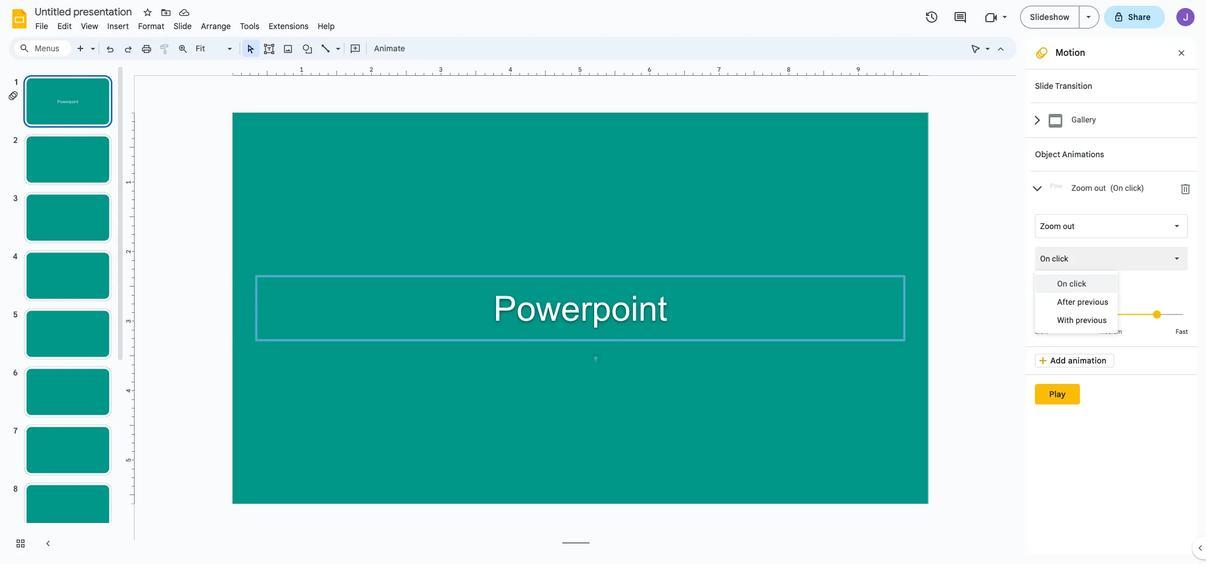 Task type: locate. For each thing, give the bounding box(es) containing it.
1 vertical spatial click
[[1070, 279, 1086, 289]]

slideshow button
[[1021, 6, 1079, 29]]

previous down paragraph
[[1078, 298, 1109, 307]]

1 horizontal spatial out
[[1094, 184, 1106, 193]]

duration element
[[1035, 301, 1188, 336]]

previous for with previous
[[1076, 316, 1107, 325]]

out inside tab
[[1094, 184, 1106, 193]]

new slide with layout image
[[88, 41, 95, 45]]

list box containing on click
[[1035, 271, 1118, 334]]

object
[[1035, 149, 1061, 160]]

Rename text field
[[31, 5, 139, 18]]

with previous
[[1057, 316, 1107, 325]]

format menu item
[[134, 19, 169, 33]]

zoom inside tab
[[1072, 184, 1092, 193]]

0 vertical spatial click
[[1052, 254, 1068, 263]]

click up by
[[1052, 254, 1068, 263]]

tab
[[1031, 171, 1197, 206]]

animate button
[[369, 40, 410, 57]]

zoom
[[1072, 184, 1092, 193], [1040, 222, 1061, 231]]

navigation
[[0, 64, 125, 565]]

click)
[[1125, 184, 1144, 193]]

share button
[[1104, 6, 1165, 29]]

0 vertical spatial previous
[[1078, 298, 1109, 307]]

out up on click option at the right of page
[[1063, 222, 1075, 231]]

fast button
[[1176, 329, 1188, 336]]

slide inside slide menu item
[[174, 21, 192, 31]]

arrange menu item
[[196, 19, 236, 33]]

1 horizontal spatial on
[[1057, 279, 1068, 289]]

slide inside motion section
[[1035, 81, 1054, 91]]

1 vertical spatial out
[[1063, 222, 1075, 231]]

0 vertical spatial on click
[[1040, 254, 1068, 263]]

0 vertical spatial out
[[1094, 184, 1106, 193]]

on up by paragraph checkbox
[[1040, 254, 1050, 263]]

1 vertical spatial previous
[[1076, 316, 1107, 325]]

tools
[[240, 21, 260, 31]]

by
[[1053, 286, 1062, 295]]

on up 'after'
[[1057, 279, 1068, 289]]

zoom up on click option at the right of page
[[1040, 222, 1061, 231]]

click up after previous
[[1070, 279, 1086, 289]]

slide
[[174, 21, 192, 31], [1035, 81, 1054, 91]]

0 horizontal spatial on
[[1040, 254, 1050, 263]]

slide menu item
[[169, 19, 196, 33]]

tab panel
[[1029, 206, 1197, 347]]

tab containing zoom out
[[1031, 171, 1197, 206]]

extensions
[[269, 21, 309, 31]]

on click
[[1040, 254, 1068, 263], [1057, 279, 1086, 289]]

slide right 'format'
[[174, 21, 192, 31]]

after previous
[[1057, 298, 1109, 307]]

menu bar containing file
[[31, 15, 339, 34]]

tab panel containing zoom out
[[1029, 206, 1197, 347]]

list box
[[1035, 271, 1118, 334]]

out left (on
[[1094, 184, 1106, 193]]

1 vertical spatial zoom
[[1040, 222, 1061, 231]]

1 horizontal spatial zoom
[[1072, 184, 1092, 193]]

menu bar banner
[[0, 0, 1206, 565]]

zoom inside option
[[1040, 222, 1061, 231]]

slide left transition
[[1035, 81, 1054, 91]]

zoom down animations
[[1072, 184, 1092, 193]]

gallery tab
[[1031, 103, 1197, 137]]

file menu item
[[31, 19, 53, 33]]

1 vertical spatial slide
[[1035, 81, 1054, 91]]

slideshow
[[1030, 12, 1070, 22]]

on click list box
[[1035, 247, 1188, 271]]

previous down after previous
[[1076, 316, 1107, 325]]

previous
[[1078, 298, 1109, 307], [1076, 316, 1107, 325]]

on click up by
[[1040, 254, 1068, 263]]

select line image
[[333, 41, 340, 45]]

menu bar inside menu bar banner
[[31, 15, 339, 34]]

animate
[[374, 43, 405, 54]]

click
[[1052, 254, 1068, 263], [1070, 279, 1086, 289]]

on click up 'after'
[[1057, 279, 1086, 289]]

zoom for zoom out
[[1040, 222, 1061, 231]]

zoom out
[[1040, 222, 1075, 231]]

slide for slide transition
[[1035, 81, 1054, 91]]

Zoom text field
[[194, 40, 226, 56]]

Menus field
[[14, 40, 71, 56]]

play button
[[1035, 384, 1080, 405]]

shape image
[[301, 40, 314, 56]]

medium
[[1099, 329, 1122, 336]]

file
[[35, 21, 48, 31]]

tools menu item
[[236, 19, 264, 33]]

add animation
[[1051, 356, 1107, 366]]

presentation options image
[[1086, 16, 1091, 18]]

out for zoom out
[[1063, 222, 1075, 231]]

menu bar
[[31, 15, 339, 34]]

slow button
[[1035, 329, 1049, 336]]

0 vertical spatial zoom
[[1072, 184, 1092, 193]]

out
[[1094, 184, 1106, 193], [1063, 222, 1075, 231]]

0 horizontal spatial click
[[1052, 254, 1068, 263]]

slider
[[1035, 301, 1188, 327]]

format
[[138, 21, 164, 31]]

0 horizontal spatial zoom
[[1040, 222, 1061, 231]]

0 vertical spatial on
[[1040, 254, 1050, 263]]

0 vertical spatial slide
[[174, 21, 192, 31]]

fast
[[1176, 329, 1188, 336]]

0 horizontal spatial out
[[1063, 222, 1075, 231]]

1 horizontal spatial slide
[[1035, 81, 1054, 91]]

insert
[[107, 21, 129, 31]]

out inside option
[[1063, 222, 1075, 231]]

on
[[1040, 254, 1050, 263], [1057, 279, 1068, 289]]

0 horizontal spatial slide
[[174, 21, 192, 31]]

object animations tab list
[[1026, 137, 1197, 347]]



Task type: vqa. For each thing, say whether or not it's contained in the screenshot.
Star checkbox
yes



Task type: describe. For each thing, give the bounding box(es) containing it.
1 vertical spatial on
[[1057, 279, 1068, 289]]

paragraph
[[1064, 286, 1100, 295]]

help
[[318, 21, 335, 31]]

edit
[[57, 21, 72, 31]]

zoom for zoom out (on click)
[[1072, 184, 1092, 193]]

add animation button
[[1035, 354, 1114, 368]]

Star checkbox
[[140, 5, 156, 21]]

zoom out option
[[1040, 221, 1075, 232]]

after
[[1057, 298, 1076, 307]]

slow
[[1035, 329, 1049, 336]]

extensions menu item
[[264, 19, 313, 33]]

main toolbar
[[71, 40, 411, 57]]

Zoom field
[[192, 40, 237, 57]]

transition
[[1055, 81, 1092, 91]]

on inside option
[[1040, 254, 1050, 263]]

view
[[81, 21, 98, 31]]

play
[[1049, 390, 1066, 400]]

navigation inside motion application
[[0, 64, 125, 565]]

help menu item
[[313, 19, 339, 33]]

out for zoom out (on click)
[[1094, 184, 1106, 193]]

animation
[[1068, 356, 1107, 366]]

on click option
[[1040, 253, 1068, 265]]

edit menu item
[[53, 19, 76, 33]]

mode and view toolbar
[[967, 37, 1010, 60]]

share
[[1128, 12, 1151, 22]]

zoom out (on click)
[[1072, 184, 1144, 193]]

view menu item
[[76, 19, 103, 33]]

gallery
[[1072, 115, 1096, 124]]

on click inside tab panel
[[1040, 254, 1068, 263]]

1 vertical spatial on click
[[1057, 279, 1086, 289]]

motion section
[[1026, 37, 1197, 556]]

animations
[[1062, 149, 1104, 160]]

insert menu item
[[103, 19, 134, 33]]

insert image image
[[281, 40, 295, 56]]

add
[[1051, 356, 1066, 366]]

arrange
[[201, 21, 231, 31]]

slide for slide
[[174, 21, 192, 31]]

click inside option
[[1052, 254, 1068, 263]]

by paragraph
[[1053, 286, 1100, 295]]

motion
[[1056, 47, 1085, 59]]

By paragraph checkbox
[[1036, 285, 1046, 295]]

medium button
[[1086, 329, 1136, 336]]

object animations
[[1035, 149, 1104, 160]]

tab panel inside object animations tab list
[[1029, 206, 1197, 347]]

previous for after previous
[[1078, 298, 1109, 307]]

1 horizontal spatial click
[[1070, 279, 1086, 289]]

motion application
[[0, 0, 1206, 565]]

tab inside object animations tab list
[[1031, 171, 1197, 206]]

(on
[[1111, 184, 1123, 193]]

slide transition
[[1035, 81, 1092, 91]]

with
[[1057, 316, 1074, 325]]

slider inside tab panel
[[1035, 301, 1188, 327]]



